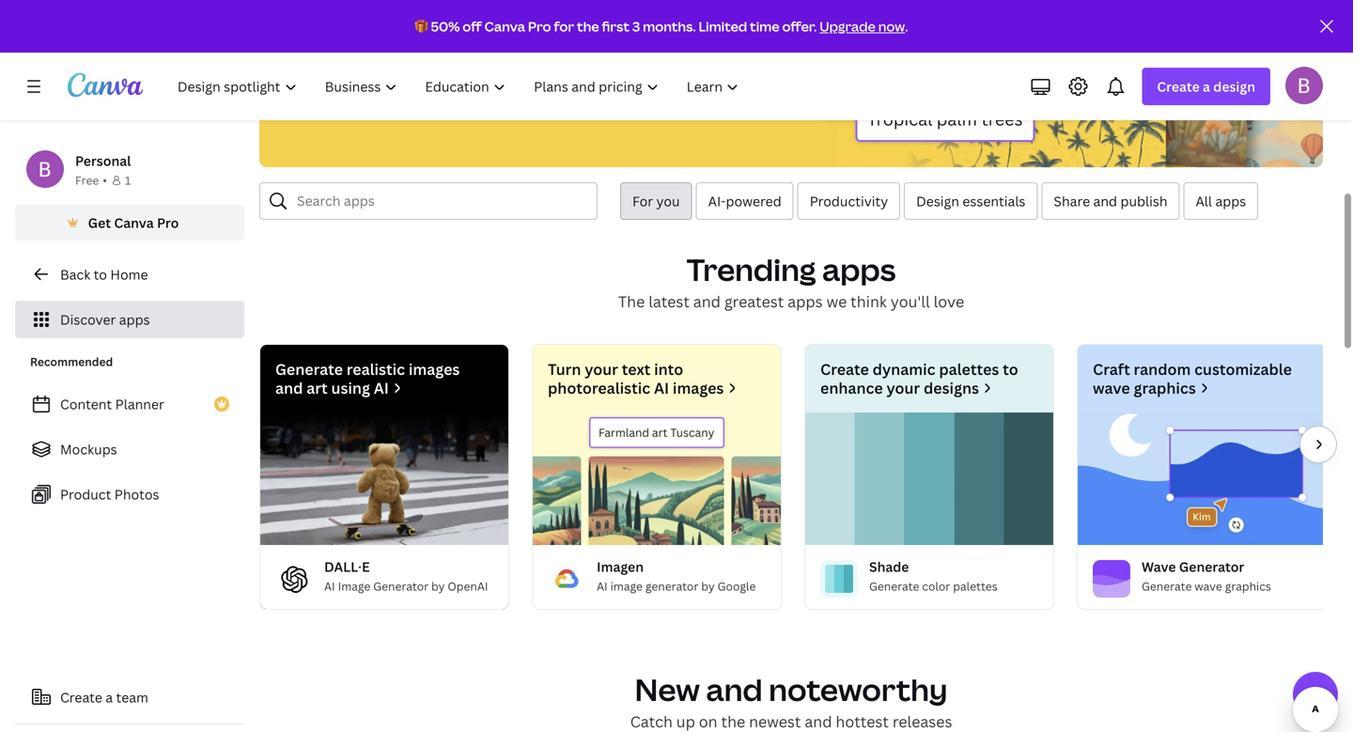 Task type: describe. For each thing, give the bounding box(es) containing it.
create a team
[[60, 688, 148, 706]]

content
[[60, 395, 112, 413]]

for you
[[632, 192, 680, 210]]

planner
[[115, 395, 164, 413]]

a for team
[[106, 688, 113, 706]]

graphics for random
[[1134, 378, 1196, 398]]

offer.
[[782, 17, 817, 35]]

images inside generate realistic images and art using ai
[[409, 359, 460, 379]]

time
[[750, 17, 780, 35]]

create dynamic palettes to enhance your designs
[[820, 359, 1018, 398]]

by for generate realistic images and art using ai
[[431, 578, 445, 594]]

recommended
[[30, 354, 113, 369]]

design essentials
[[916, 192, 1026, 210]]

bob builder image
[[1286, 66, 1323, 104]]

wave generator image
[[1093, 560, 1130, 598]]

and up 'on'
[[706, 669, 763, 710]]

shade generate color palettes
[[869, 558, 998, 594]]

•
[[103, 172, 107, 188]]

ai inside dall·e ai image generator by openai
[[324, 578, 335, 594]]

share and publish button
[[1042, 182, 1180, 220]]

new
[[635, 669, 700, 710]]

up
[[676, 711, 695, 731]]

powered
[[726, 192, 782, 210]]

image
[[338, 578, 371, 594]]

random
[[1134, 359, 1191, 379]]

back to home
[[60, 265, 148, 283]]

essentials
[[963, 192, 1026, 210]]

create for create a team
[[60, 688, 102, 706]]

ai-powered button
[[696, 182, 794, 220]]

Input field to search for apps search field
[[297, 183, 585, 219]]

design essentials button
[[904, 182, 1038, 220]]

mockups
[[60, 440, 117, 458]]

wave for generator
[[1195, 578, 1222, 594]]

a text box shows "tropical palm trees" and behind it is a photo of two hands holding a spiral bound notebook with a repeating pattern of palm trees on the cover. behind that are more patterns. one is of cacti in the desert and the other is hot air balloons in the clouds. image
[[789, 0, 1323, 167]]

create a design button
[[1142, 68, 1270, 105]]

design
[[1213, 78, 1255, 95]]

graphics for generator
[[1225, 578, 1271, 594]]

you'll
[[891, 291, 930, 312]]

hottest
[[836, 711, 889, 731]]

create a design
[[1157, 78, 1255, 95]]

mockups link
[[15, 430, 244, 468]]

first
[[602, 17, 630, 35]]

generator inside dall·e ai image generator by openai
[[373, 578, 429, 594]]

image
[[610, 578, 643, 594]]

the for off
[[577, 17, 599, 35]]

catch
[[630, 711, 673, 731]]

product
[[60, 485, 111, 503]]

create for create a design
[[1157, 78, 1200, 95]]

dall·e image
[[275, 560, 313, 598]]

ai inside 'imagen ai image generator by google'
[[597, 578, 608, 594]]

0 vertical spatial imagen image
[[533, 413, 781, 545]]

newest
[[749, 711, 801, 731]]

content planner link
[[15, 385, 244, 423]]

noteworthy
[[769, 669, 948, 710]]

into
[[654, 359, 683, 379]]

you
[[656, 192, 680, 210]]

design
[[916, 192, 959, 210]]

releases
[[893, 711, 952, 731]]

dall·e ai image generator by openai
[[324, 558, 488, 594]]

productivity button
[[798, 182, 900, 220]]

team
[[116, 688, 148, 706]]

all apps
[[1196, 192, 1246, 210]]

and inside button
[[1093, 192, 1117, 210]]

wave for random
[[1093, 378, 1130, 398]]

pro inside button
[[157, 214, 179, 232]]

.
[[905, 17, 908, 35]]

product photos
[[60, 485, 159, 503]]

photorealistic
[[548, 378, 650, 398]]

content planner
[[60, 395, 164, 413]]

1 vertical spatial imagen image
[[548, 560, 585, 598]]

all
[[1196, 192, 1212, 210]]

all apps button
[[1184, 182, 1258, 220]]

apps for trending
[[822, 249, 896, 290]]

by for turn your text into photorealistic ai images
[[701, 578, 715, 594]]

text
[[622, 359, 651, 379]]

shade image
[[820, 560, 858, 598]]

and inside trending apps the latest and greatest apps we think you'll love
[[693, 291, 721, 312]]

upgrade
[[820, 17, 876, 35]]

palettes inside shade generate color palettes
[[953, 578, 998, 594]]

free •
[[75, 172, 107, 188]]

now
[[878, 17, 905, 35]]

ai-powered
[[708, 192, 782, 210]]

product photos link
[[15, 475, 244, 513]]

for
[[632, 192, 653, 210]]

images inside turn your text into photorealistic ai images
[[673, 378, 724, 398]]

wave generator generate wave graphics
[[1142, 558, 1271, 594]]

we
[[827, 291, 847, 312]]

using
[[331, 378, 370, 398]]

apps left we
[[788, 291, 823, 312]]



Task type: locate. For each thing, give the bounding box(es) containing it.
pro up back to home link
[[157, 214, 179, 232]]

images
[[409, 359, 460, 379], [673, 378, 724, 398]]

2 by from the left
[[701, 578, 715, 594]]

new and noteworthy catch up on the newest and hottest releases
[[630, 669, 952, 731]]

create for create dynamic palettes to enhance your designs
[[820, 359, 869, 379]]

upgrade now button
[[820, 17, 905, 35]]

graphics
[[1134, 378, 1196, 398], [1225, 578, 1271, 594]]

1 vertical spatial to
[[1003, 359, 1018, 379]]

openai
[[448, 578, 488, 594]]

palettes right "dynamic"
[[939, 359, 999, 379]]

think
[[851, 291, 887, 312]]

0 vertical spatial to
[[94, 265, 107, 283]]

1 vertical spatial pro
[[157, 214, 179, 232]]

pro
[[528, 17, 551, 35], [157, 214, 179, 232]]

back
[[60, 265, 90, 283]]

canva inside button
[[114, 214, 154, 232]]

imagen ai image generator by google
[[597, 558, 756, 594]]

a inside 'button'
[[106, 688, 113, 706]]

by left openai
[[431, 578, 445, 594]]

shade
[[869, 558, 909, 576]]

images right text
[[673, 378, 724, 398]]

for you button
[[620, 182, 692, 220]]

palettes
[[939, 359, 999, 379], [953, 578, 998, 594]]

create inside 'button'
[[60, 688, 102, 706]]

palettes right the color
[[953, 578, 998, 594]]

50%
[[431, 17, 460, 35]]

by
[[431, 578, 445, 594], [701, 578, 715, 594]]

0 vertical spatial the
[[577, 17, 599, 35]]

0 horizontal spatial generate
[[275, 359, 343, 379]]

top level navigation element
[[165, 68, 755, 105]]

1 by from the left
[[431, 578, 445, 594]]

1 horizontal spatial pro
[[528, 17, 551, 35]]

0 horizontal spatial wave
[[1093, 378, 1130, 398]]

designs
[[924, 378, 979, 398]]

a inside dropdown button
[[1203, 78, 1210, 95]]

back to home link
[[15, 256, 244, 293]]

generate inside shade generate color palettes
[[869, 578, 919, 594]]

to right back
[[94, 265, 107, 283]]

share and publish
[[1054, 192, 1168, 210]]

generator
[[1179, 558, 1244, 576], [373, 578, 429, 594]]

on
[[699, 711, 718, 731]]

apps inside button
[[1215, 192, 1246, 210]]

1 horizontal spatial images
[[673, 378, 724, 398]]

imagen image
[[533, 413, 781, 545], [548, 560, 585, 598]]

by inside dall·e ai image generator by openai
[[431, 578, 445, 594]]

productivity
[[810, 192, 888, 210]]

create inside dropdown button
[[1157, 78, 1200, 95]]

trending apps the latest and greatest apps we think you'll love
[[618, 249, 964, 312]]

the right for
[[577, 17, 599, 35]]

1 vertical spatial create
[[820, 359, 869, 379]]

personal
[[75, 152, 131, 170]]

create left "dynamic"
[[820, 359, 869, 379]]

dall·e image
[[260, 413, 508, 545]]

0 vertical spatial palettes
[[939, 359, 999, 379]]

0 horizontal spatial pro
[[157, 214, 179, 232]]

generate left "realistic"
[[275, 359, 343, 379]]

1 horizontal spatial create
[[820, 359, 869, 379]]

generate down wave
[[1142, 578, 1192, 594]]

and
[[1093, 192, 1117, 210], [693, 291, 721, 312], [275, 378, 303, 398], [706, 669, 763, 710], [805, 711, 832, 731]]

1 vertical spatial graphics
[[1225, 578, 1271, 594]]

0 horizontal spatial a
[[106, 688, 113, 706]]

and inside generate realistic images and art using ai
[[275, 378, 303, 398]]

0 horizontal spatial to
[[94, 265, 107, 283]]

ai inside generate realistic images and art using ai
[[374, 378, 389, 398]]

imagen
[[597, 558, 644, 576]]

wave generator image
[[1078, 413, 1326, 545]]

trending
[[687, 249, 816, 290]]

0 vertical spatial a
[[1203, 78, 1210, 95]]

get canva pro button
[[15, 205, 244, 241]]

1 vertical spatial a
[[106, 688, 113, 706]]

the for noteworthy
[[721, 711, 745, 731]]

1 horizontal spatial wave
[[1195, 578, 1222, 594]]

for
[[554, 17, 574, 35]]

apps for discover
[[119, 311, 150, 328]]

create inside create dynamic palettes to enhance your designs
[[820, 359, 869, 379]]

0 horizontal spatial by
[[431, 578, 445, 594]]

0 vertical spatial generator
[[1179, 558, 1244, 576]]

2 horizontal spatial generate
[[1142, 578, 1192, 594]]

generator inside wave generator generate wave graphics
[[1179, 558, 1244, 576]]

realistic
[[347, 359, 405, 379]]

generate down shade
[[869, 578, 919, 594]]

list containing content planner
[[15, 385, 244, 513]]

1 vertical spatial canva
[[114, 214, 154, 232]]

your left text
[[585, 359, 618, 379]]

turn
[[548, 359, 581, 379]]

0 horizontal spatial graphics
[[1134, 378, 1196, 398]]

wave
[[1142, 558, 1176, 576]]

photos
[[114, 485, 159, 503]]

get
[[88, 214, 111, 232]]

create left "team"
[[60, 688, 102, 706]]

a left "team"
[[106, 688, 113, 706]]

wave inside wave generator generate wave graphics
[[1195, 578, 1222, 594]]

0 vertical spatial create
[[1157, 78, 1200, 95]]

ai inside turn your text into photorealistic ai images
[[654, 378, 669, 398]]

to right designs
[[1003, 359, 1018, 379]]

2 horizontal spatial create
[[1157, 78, 1200, 95]]

share
[[1054, 192, 1090, 210]]

apps for all
[[1215, 192, 1246, 210]]

the
[[618, 291, 645, 312]]

0 vertical spatial graphics
[[1134, 378, 1196, 398]]

create a team button
[[15, 678, 244, 716]]

wave inside craft random customizable wave graphics
[[1093, 378, 1130, 398]]

ai-
[[708, 192, 726, 210]]

a left design on the top right
[[1203, 78, 1210, 95]]

canva right the get
[[114, 214, 154, 232]]

to
[[94, 265, 107, 283], [1003, 359, 1018, 379]]

art
[[307, 378, 328, 398]]

1 vertical spatial wave
[[1195, 578, 1222, 594]]

by left google
[[701, 578, 715, 594]]

craft
[[1093, 359, 1130, 379]]

apps up think
[[822, 249, 896, 290]]

generator right image
[[373, 578, 429, 594]]

apps down back to home link
[[119, 311, 150, 328]]

generate inside wave generator generate wave graphics
[[1142, 578, 1192, 594]]

and right newest
[[805, 711, 832, 731]]

turn your text into photorealistic ai images
[[548, 359, 724, 398]]

0 vertical spatial canva
[[484, 17, 525, 35]]

the inside "new and noteworthy catch up on the newest and hottest releases"
[[721, 711, 745, 731]]

off
[[463, 17, 482, 35]]

1 vertical spatial the
[[721, 711, 745, 731]]

your inside create dynamic palettes to enhance your designs
[[887, 378, 920, 398]]

1 horizontal spatial the
[[721, 711, 745, 731]]

home
[[110, 265, 148, 283]]

and left art
[[275, 378, 303, 398]]

color
[[922, 578, 950, 594]]

canva right off on the left of the page
[[484, 17, 525, 35]]

1 horizontal spatial your
[[887, 378, 920, 398]]

graphics inside wave generator generate wave graphics
[[1225, 578, 1271, 594]]

discover apps link
[[15, 301, 244, 338]]

get canva pro
[[88, 214, 179, 232]]

dynamic
[[873, 359, 935, 379]]

your
[[585, 359, 618, 379], [887, 378, 920, 398]]

customizable
[[1195, 359, 1292, 379]]

to inside back to home link
[[94, 265, 107, 283]]

0 horizontal spatial generator
[[373, 578, 429, 594]]

palettes inside create dynamic palettes to enhance your designs
[[939, 359, 999, 379]]

generator
[[645, 578, 699, 594]]

graphics inside craft random customizable wave graphics
[[1134, 378, 1196, 398]]

and right share
[[1093, 192, 1117, 210]]

1 horizontal spatial canva
[[484, 17, 525, 35]]

1 horizontal spatial generator
[[1179, 558, 1244, 576]]

a for design
[[1203, 78, 1210, 95]]

love
[[934, 291, 964, 312]]

0 vertical spatial pro
[[528, 17, 551, 35]]

pro left for
[[528, 17, 551, 35]]

🎁
[[415, 17, 428, 35]]

1 horizontal spatial by
[[701, 578, 715, 594]]

by inside 'imagen ai image generator by google'
[[701, 578, 715, 594]]

a
[[1203, 78, 1210, 95], [106, 688, 113, 706]]

and right 'latest'
[[693, 291, 721, 312]]

publish
[[1121, 192, 1168, 210]]

google
[[718, 578, 756, 594]]

1 horizontal spatial graphics
[[1225, 578, 1271, 594]]

1 horizontal spatial a
[[1203, 78, 1210, 95]]

generator right wave
[[1179, 558, 1244, 576]]

generate inside generate realistic images and art using ai
[[275, 359, 343, 379]]

1 horizontal spatial generate
[[869, 578, 919, 594]]

your inside turn your text into photorealistic ai images
[[585, 359, 618, 379]]

apps right all
[[1215, 192, 1246, 210]]

2 vertical spatial create
[[60, 688, 102, 706]]

limited
[[699, 17, 747, 35]]

3
[[632, 17, 640, 35]]

0 horizontal spatial create
[[60, 688, 102, 706]]

to inside create dynamic palettes to enhance your designs
[[1003, 359, 1018, 379]]

your left designs
[[887, 378, 920, 398]]

latest
[[649, 291, 690, 312]]

1 vertical spatial generator
[[373, 578, 429, 594]]

shade image
[[805, 413, 1053, 545]]

craft random customizable wave graphics
[[1093, 359, 1292, 398]]

generate
[[275, 359, 343, 379], [869, 578, 919, 594], [1142, 578, 1192, 594]]

the right 'on'
[[721, 711, 745, 731]]

0 vertical spatial wave
[[1093, 378, 1130, 398]]

0 horizontal spatial images
[[409, 359, 460, 379]]

list
[[15, 385, 244, 513]]

1 horizontal spatial to
[[1003, 359, 1018, 379]]

apps
[[1215, 192, 1246, 210], [822, 249, 896, 290], [788, 291, 823, 312], [119, 311, 150, 328]]

generate realistic images and art using ai
[[275, 359, 460, 398]]

create left design on the top right
[[1157, 78, 1200, 95]]

images right "realistic"
[[409, 359, 460, 379]]

greatest
[[724, 291, 784, 312]]

0 horizontal spatial the
[[577, 17, 599, 35]]

discover apps
[[60, 311, 150, 328]]

enhance
[[820, 378, 883, 398]]

months.
[[643, 17, 696, 35]]

1 vertical spatial palettes
[[953, 578, 998, 594]]

0 horizontal spatial canva
[[114, 214, 154, 232]]

dall·e
[[324, 558, 370, 576]]

0 horizontal spatial your
[[585, 359, 618, 379]]



Task type: vqa. For each thing, say whether or not it's contained in the screenshot.
apps
yes



